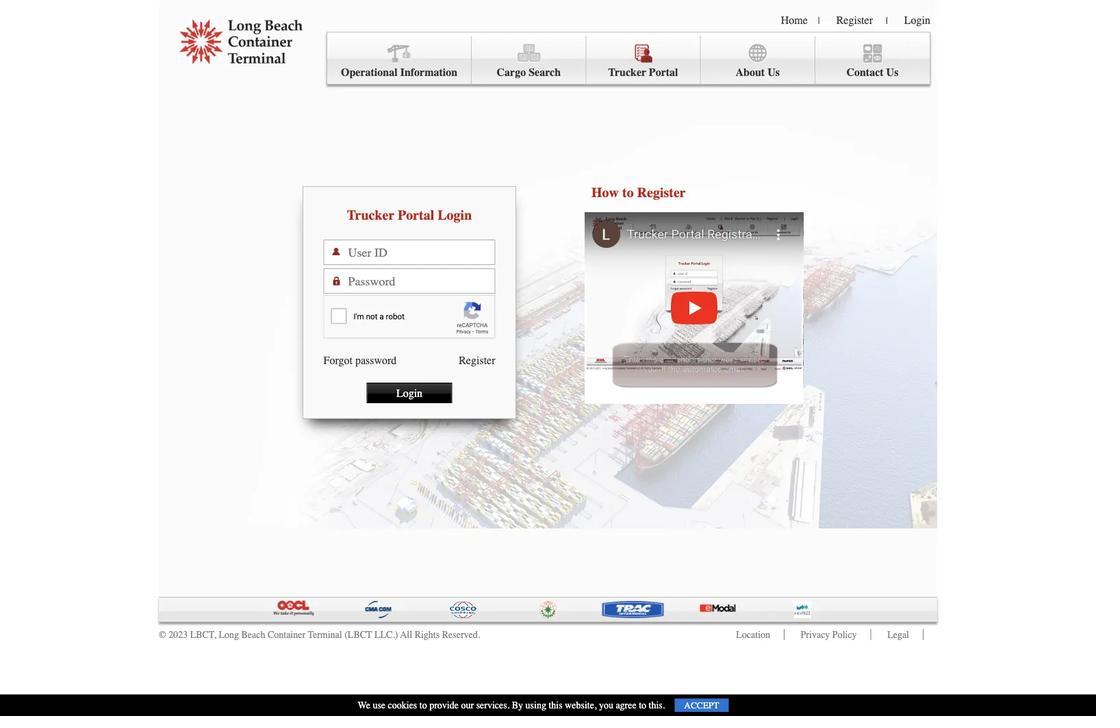 Task type: describe. For each thing, give the bounding box(es) containing it.
login button
[[367, 383, 452, 403]]

forgot password link
[[324, 354, 397, 367]]

trucker portal
[[608, 66, 678, 79]]

cargo search
[[497, 66, 561, 79]]

trucker portal link
[[586, 36, 701, 84]]

accept
[[684, 700, 719, 711]]

contact us
[[847, 66, 899, 79]]

operational
[[341, 66, 398, 79]]

how
[[592, 185, 619, 201]]

you
[[599, 700, 613, 711]]

privacy policy
[[801, 629, 857, 640]]

policy
[[833, 629, 857, 640]]

2 horizontal spatial to
[[639, 700, 646, 711]]

login for login button on the left bottom of the page
[[396, 387, 423, 399]]

website,
[[565, 700, 597, 711]]

about us link
[[701, 36, 815, 84]]

using
[[526, 700, 546, 711]]

terminal
[[308, 629, 342, 640]]

Password password field
[[348, 269, 495, 293]]

0 horizontal spatial register link
[[459, 354, 495, 367]]

0 horizontal spatial register
[[459, 354, 495, 367]]

contact us link
[[815, 36, 930, 84]]

operational information
[[341, 66, 458, 79]]

1 | from the left
[[818, 15, 820, 26]]

cargo
[[497, 66, 526, 79]]

©
[[159, 629, 166, 640]]

2 horizontal spatial register
[[837, 14, 873, 26]]

rights
[[415, 629, 440, 640]]

accept button
[[675, 699, 729, 712]]

long
[[219, 629, 239, 640]]

all
[[400, 629, 412, 640]]

us for contact us
[[886, 66, 899, 79]]

home
[[781, 14, 808, 26]]

cookies
[[388, 700, 417, 711]]

location link
[[736, 629, 770, 640]]

portal for trucker portal
[[649, 66, 678, 79]]

container
[[268, 629, 305, 640]]

password
[[355, 354, 397, 367]]

1 vertical spatial login
[[438, 207, 472, 223]]

this
[[549, 700, 563, 711]]

forgot password
[[324, 354, 397, 367]]

trucker portal menu item
[[586, 36, 701, 84]]

services.
[[476, 700, 510, 711]]

use
[[373, 700, 386, 711]]

agree
[[616, 700, 637, 711]]

search
[[529, 66, 561, 79]]

User ID text field
[[348, 240, 495, 264]]

beach
[[241, 629, 265, 640]]

cargo search link
[[472, 36, 586, 84]]

we use cookies to provide our services. by using this website, you agree to this.
[[358, 700, 665, 711]]

llc.)
[[374, 629, 398, 640]]

© 2023 lbct, long beach container terminal (lbct llc.) all rights reserved.
[[159, 629, 480, 640]]

(lbct
[[345, 629, 372, 640]]



Task type: vqa. For each thing, say whether or not it's contained in the screenshot.
the By
yes



Task type: locate. For each thing, give the bounding box(es) containing it.
login
[[904, 14, 931, 26], [438, 207, 472, 223], [396, 387, 423, 399]]

to right cookies
[[420, 700, 427, 711]]

trucker portal login
[[347, 207, 472, 223]]

0 horizontal spatial us
[[768, 66, 780, 79]]

0 horizontal spatial |
[[818, 15, 820, 26]]

to
[[622, 185, 634, 201], [420, 700, 427, 711], [639, 700, 646, 711]]

1 vertical spatial portal
[[398, 207, 434, 223]]

legal link
[[888, 629, 909, 640]]

about us
[[736, 66, 780, 79]]

| left login link
[[886, 15, 888, 26]]

login inside button
[[396, 387, 423, 399]]

1 horizontal spatial portal
[[649, 66, 678, 79]]

to right how
[[622, 185, 634, 201]]

about
[[736, 66, 765, 79]]

0 vertical spatial register link
[[837, 14, 873, 26]]

2 | from the left
[[886, 15, 888, 26]]

0 horizontal spatial login
[[396, 387, 423, 399]]

2 vertical spatial login
[[396, 387, 423, 399]]

us right contact
[[886, 66, 899, 79]]

1 horizontal spatial us
[[886, 66, 899, 79]]

trucker
[[608, 66, 646, 79], [347, 207, 395, 223]]

1 us from the left
[[768, 66, 780, 79]]

0 horizontal spatial trucker
[[347, 207, 395, 223]]

location
[[736, 629, 770, 640]]

1 horizontal spatial to
[[622, 185, 634, 201]]

us
[[768, 66, 780, 79], [886, 66, 899, 79]]

lbct,
[[190, 629, 216, 640]]

forgot
[[324, 354, 353, 367]]

our
[[461, 700, 474, 711]]

2 us from the left
[[886, 66, 899, 79]]

we
[[358, 700, 370, 711]]

0 horizontal spatial portal
[[398, 207, 434, 223]]

us for about us
[[768, 66, 780, 79]]

trucker for trucker portal login
[[347, 207, 395, 223]]

| right home link
[[818, 15, 820, 26]]

1 horizontal spatial login
[[438, 207, 472, 223]]

information
[[400, 66, 458, 79]]

portal inside menu item
[[649, 66, 678, 79]]

|
[[818, 15, 820, 26], [886, 15, 888, 26]]

legal
[[888, 629, 909, 640]]

login for login link
[[904, 14, 931, 26]]

reserved.
[[442, 629, 480, 640]]

1 horizontal spatial register link
[[837, 14, 873, 26]]

login up user id text field
[[438, 207, 472, 223]]

us right about
[[768, 66, 780, 79]]

1 horizontal spatial |
[[886, 15, 888, 26]]

this.
[[649, 700, 665, 711]]

portal for trucker portal login
[[398, 207, 434, 223]]

trucker inside menu item
[[608, 66, 646, 79]]

login up contact us "link"
[[904, 14, 931, 26]]

1 vertical spatial register
[[637, 185, 686, 201]]

register
[[837, 14, 873, 26], [637, 185, 686, 201], [459, 354, 495, 367]]

0 vertical spatial register
[[837, 14, 873, 26]]

1 horizontal spatial register
[[637, 185, 686, 201]]

1 vertical spatial register link
[[459, 354, 495, 367]]

2023
[[169, 629, 188, 640]]

login link
[[904, 14, 931, 26]]

provide
[[429, 700, 459, 711]]

us inside about us link
[[768, 66, 780, 79]]

menu bar containing operational information
[[327, 32, 931, 85]]

2 vertical spatial register
[[459, 354, 495, 367]]

us inside contact us "link"
[[886, 66, 899, 79]]

0 vertical spatial login
[[904, 14, 931, 26]]

register link
[[837, 14, 873, 26], [459, 354, 495, 367]]

by
[[512, 700, 523, 711]]

how to register
[[592, 185, 686, 201]]

0 vertical spatial portal
[[649, 66, 678, 79]]

to left this.
[[639, 700, 646, 711]]

operational information link
[[327, 36, 472, 84]]

0 vertical spatial trucker
[[608, 66, 646, 79]]

contact
[[847, 66, 884, 79]]

privacy
[[801, 629, 830, 640]]

home link
[[781, 14, 808, 26]]

login down password
[[396, 387, 423, 399]]

0 horizontal spatial to
[[420, 700, 427, 711]]

privacy policy link
[[801, 629, 857, 640]]

2 horizontal spatial login
[[904, 14, 931, 26]]

1 vertical spatial trucker
[[347, 207, 395, 223]]

portal
[[649, 66, 678, 79], [398, 207, 434, 223]]

trucker for trucker portal
[[608, 66, 646, 79]]

menu bar
[[327, 32, 931, 85]]

1 horizontal spatial trucker
[[608, 66, 646, 79]]



